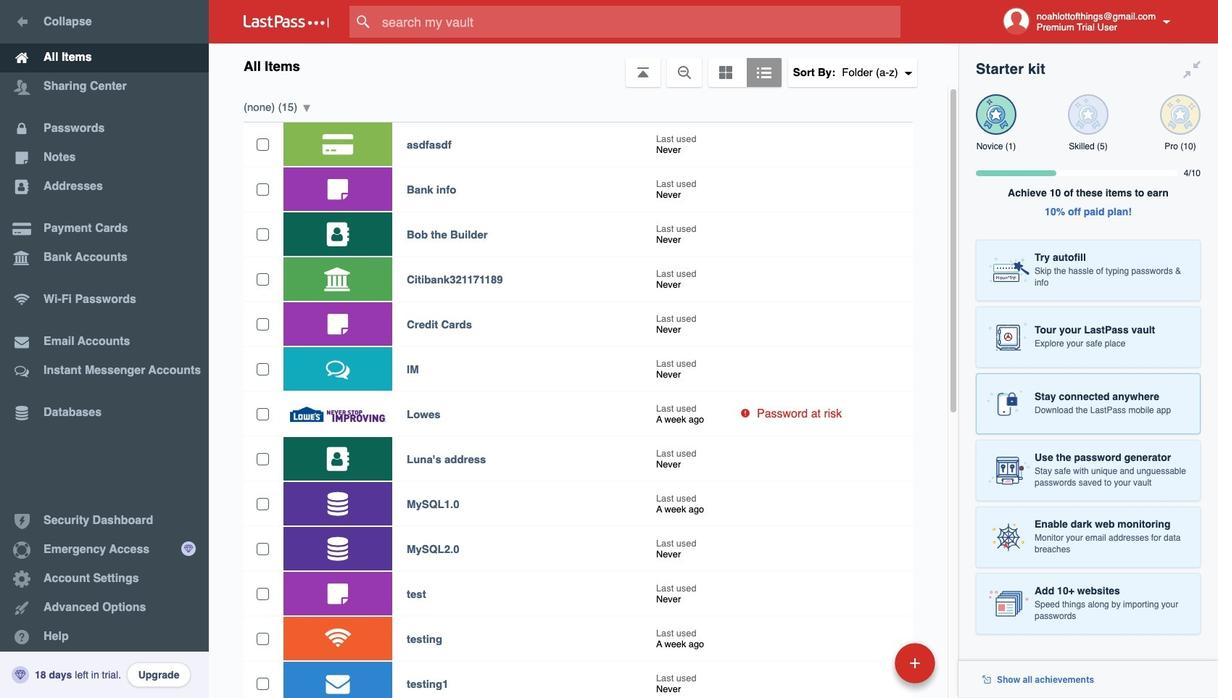 Task type: describe. For each thing, give the bounding box(es) containing it.
main navigation navigation
[[0, 0, 209, 699]]

new item element
[[795, 643, 941, 684]]

lastpass image
[[244, 15, 329, 28]]

search my vault text field
[[350, 6, 929, 38]]

Search search field
[[350, 6, 929, 38]]



Task type: locate. For each thing, give the bounding box(es) containing it.
new item navigation
[[795, 639, 944, 699]]

vault options navigation
[[209, 44, 959, 87]]



Task type: vqa. For each thing, say whether or not it's contained in the screenshot.
password field
no



